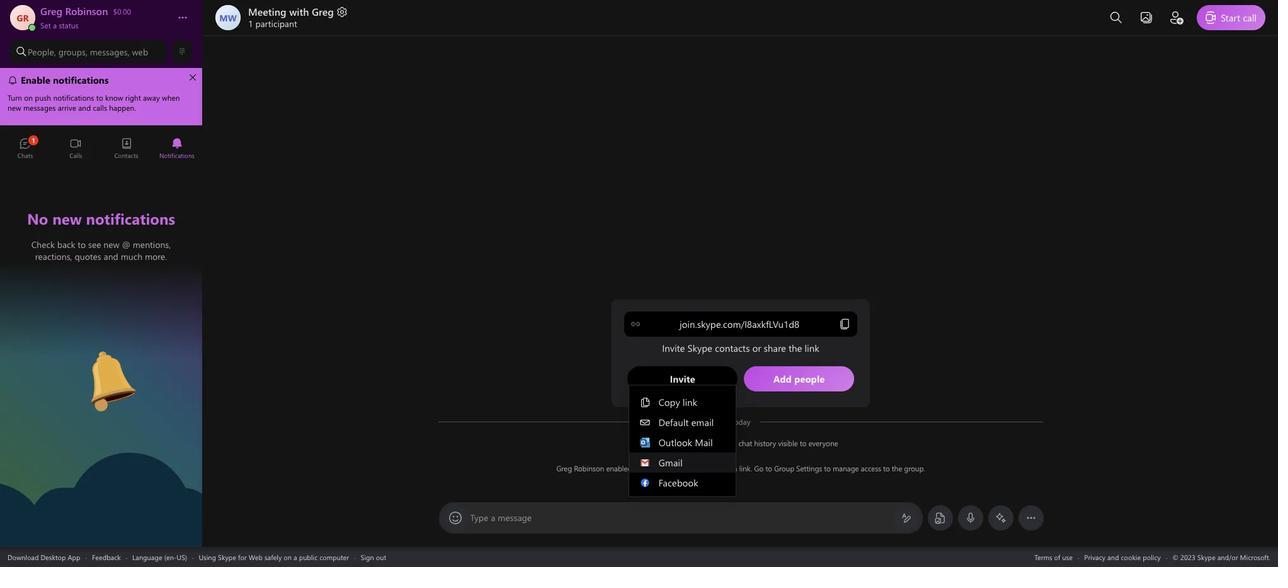 Task type: describe. For each thing, give the bounding box(es) containing it.
to right the access
[[883, 464, 890, 474]]

privacy
[[1085, 553, 1106, 562]]

us)
[[177, 553, 187, 562]]

to right go
[[765, 464, 772, 474]]

to right visible
[[800, 439, 806, 449]]

settings
[[796, 464, 822, 474]]

feedback link
[[92, 553, 121, 562]]

public
[[299, 553, 318, 562]]

status
[[59, 20, 79, 30]]

made
[[706, 439, 724, 449]]

privacy and cookie policy
[[1085, 553, 1161, 562]]

greg robinson enabled joining this conversation using a link. go to group settings to manage access to the group.
[[556, 464, 925, 474]]

sign out link
[[361, 553, 386, 562]]

and
[[1108, 553, 1119, 562]]

0 horizontal spatial greg
[[312, 5, 334, 18]]

download
[[8, 553, 39, 562]]

group.
[[904, 464, 925, 474]]

visible
[[778, 439, 798, 449]]

this
[[658, 464, 669, 474]]

out
[[376, 553, 386, 562]]

a inside "button"
[[53, 20, 57, 30]]

meeting with greg
[[248, 5, 334, 18]]

of
[[1055, 553, 1061, 562]]

terms of use link
[[1035, 553, 1073, 562]]

use
[[1063, 553, 1073, 562]]

web
[[132, 46, 148, 58]]

sign out
[[361, 553, 386, 562]]

go
[[754, 464, 763, 474]]

link.
[[739, 464, 752, 474]]

computer
[[320, 553, 349, 562]]

groups,
[[58, 46, 88, 58]]

privacy and cookie policy link
[[1085, 553, 1161, 562]]

using
[[714, 464, 732, 474]]

joining
[[634, 464, 656, 474]]

message
[[498, 512, 532, 524]]

conversation
[[671, 464, 712, 474]]

1 vertical spatial the
[[892, 464, 902, 474]]

a right on
[[294, 553, 297, 562]]

terms of use
[[1035, 553, 1073, 562]]

using skype for web safely on a public computer link
[[199, 553, 349, 562]]

robinson for has made the chat history visible to everyone
[[661, 439, 691, 449]]

safely
[[265, 553, 282, 562]]

people, groups, messages, web
[[28, 46, 148, 58]]

cookie
[[1121, 553, 1141, 562]]

skype
[[218, 553, 236, 562]]

type
[[470, 512, 489, 524]]

bell
[[63, 347, 79, 360]]

access
[[861, 464, 881, 474]]

people,
[[28, 46, 56, 58]]

history
[[754, 439, 776, 449]]

desktop
[[41, 553, 66, 562]]

group
[[774, 464, 794, 474]]

sign
[[361, 553, 374, 562]]

a right the type
[[491, 512, 495, 524]]

feedback
[[92, 553, 121, 562]]



Task type: locate. For each thing, give the bounding box(es) containing it.
(en-
[[164, 553, 177, 562]]

Type a message text field
[[471, 512, 891, 525]]

the left chat
[[726, 439, 737, 449]]

0 vertical spatial the
[[726, 439, 737, 449]]

set
[[40, 20, 51, 30]]

set a status
[[40, 20, 79, 30]]

a
[[53, 20, 57, 30], [733, 464, 737, 474], [491, 512, 495, 524], [294, 553, 297, 562]]

0 horizontal spatial the
[[726, 439, 737, 449]]

download desktop app link
[[8, 553, 80, 562]]

terms
[[1035, 553, 1053, 562]]

greg left enabled in the left of the page
[[556, 464, 572, 474]]

download desktop app
[[8, 553, 80, 562]]

messages,
[[90, 46, 130, 58]]

greg for greg robinson has made the chat history visible to everyone
[[643, 439, 659, 449]]

on
[[284, 553, 292, 562]]

enabled
[[606, 464, 632, 474]]

robinson
[[661, 439, 691, 449], [574, 464, 604, 474]]

2 horizontal spatial greg
[[643, 439, 659, 449]]

menu
[[629, 389, 736, 497]]

greg robinson has made the chat history visible to everyone
[[643, 439, 838, 449]]

1 horizontal spatial the
[[892, 464, 902, 474]]

the left group.
[[892, 464, 902, 474]]

language
[[132, 553, 162, 562]]

with
[[289, 5, 309, 18]]

1 vertical spatial greg
[[643, 439, 659, 449]]

1 vertical spatial robinson
[[574, 464, 604, 474]]

chat
[[738, 439, 752, 449]]

set a status button
[[40, 18, 165, 30]]

language (en-us)
[[132, 553, 187, 562]]

greg for greg robinson enabled joining this conversation using a link. go to group settings to manage access to the group.
[[556, 464, 572, 474]]

type a message
[[470, 512, 532, 524]]

app
[[68, 553, 80, 562]]

language (en-us) link
[[132, 553, 187, 562]]

everyone
[[808, 439, 838, 449]]

0 horizontal spatial robinson
[[574, 464, 604, 474]]

0 vertical spatial greg
[[312, 5, 334, 18]]

greg up "joining"
[[643, 439, 659, 449]]

web
[[249, 553, 263, 562]]

meeting with greg button
[[248, 5, 348, 18]]

manage
[[833, 464, 859, 474]]

tab list
[[0, 132, 202, 167]]

using skype for web safely on a public computer
[[199, 553, 349, 562]]

has
[[693, 439, 704, 449]]

meeting
[[248, 5, 287, 18]]

0 vertical spatial robinson
[[661, 439, 691, 449]]

1 horizontal spatial robinson
[[661, 439, 691, 449]]

a right set
[[53, 20, 57, 30]]

the
[[726, 439, 737, 449], [892, 464, 902, 474]]

robinson left enabled in the left of the page
[[574, 464, 604, 474]]

greg right with
[[312, 5, 334, 18]]

to right settings
[[824, 464, 831, 474]]

1 horizontal spatial greg
[[556, 464, 572, 474]]

greg
[[312, 5, 334, 18], [643, 439, 659, 449], [556, 464, 572, 474]]

for
[[238, 553, 247, 562]]

2 vertical spatial greg
[[556, 464, 572, 474]]

policy
[[1143, 553, 1161, 562]]

using
[[199, 553, 216, 562]]

people, groups, messages, web button
[[10, 40, 167, 63]]

to
[[800, 439, 806, 449], [765, 464, 772, 474], [824, 464, 831, 474], [883, 464, 890, 474]]

robinson for enabled joining this conversation using a link. go to group settings to manage access to the group.
[[574, 464, 604, 474]]

a left "link." on the bottom
[[733, 464, 737, 474]]

robinson left the has
[[661, 439, 691, 449]]



